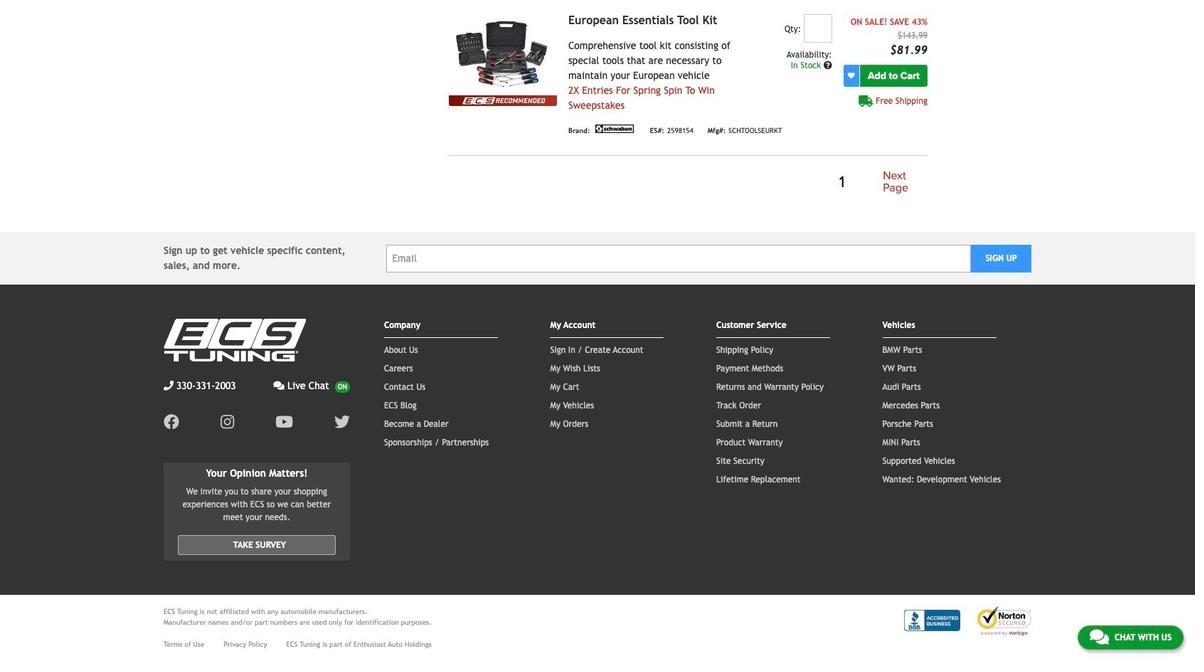 Task type: vqa. For each thing, say whether or not it's contained in the screenshot.
Facebook logo
yes



Task type: locate. For each thing, give the bounding box(es) containing it.
youtube logo image
[[276, 414, 293, 430]]

Email email field
[[386, 244, 972, 272]]

schwaben - corporate logo image
[[593, 124, 636, 133]]

phone image
[[164, 381, 174, 391]]

0 vertical spatial comments image
[[273, 381, 285, 391]]

0 horizontal spatial comments image
[[273, 381, 285, 391]]

instagram logo image
[[221, 414, 234, 430]]

comments image
[[273, 381, 285, 391], [1090, 628, 1109, 645]]

None number field
[[804, 14, 832, 43]]

1 vertical spatial comments image
[[1090, 628, 1109, 645]]



Task type: describe. For each thing, give the bounding box(es) containing it.
add to wish list image
[[848, 72, 855, 79]]

ecs tuning image
[[164, 319, 306, 362]]

ecs tuning recommends this product. image
[[449, 95, 557, 106]]

facebook logo image
[[164, 414, 179, 430]]

twitter logo image
[[334, 414, 350, 430]]

es#2598154 - schtoolseurkt - european essentials tool kit - comprehensive tool kit consisting of special tools that are necessary to maintain your european vehicle - schwaben - audi bmw volkswagen mercedes benz mini porsche image
[[449, 14, 557, 95]]

paginated product list navigation navigation
[[449, 167, 928, 198]]

question circle image
[[824, 61, 832, 70]]

1 horizontal spatial comments image
[[1090, 628, 1109, 645]]



